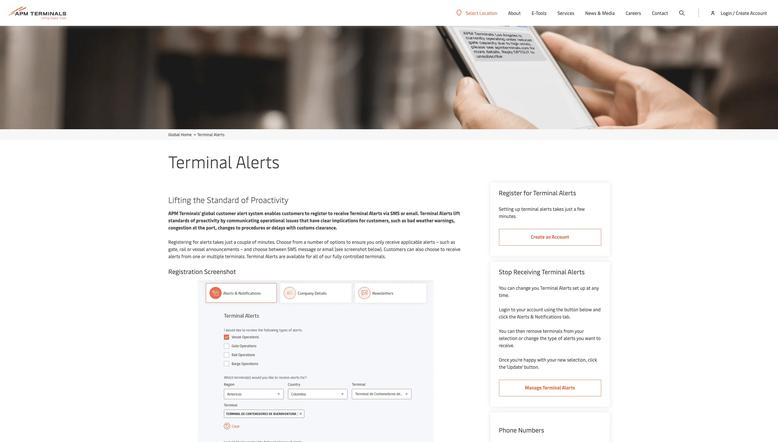 Task type: describe. For each thing, give the bounding box(es) containing it.
apm terminals launches global customer alerts solution image
[[0, 26, 778, 129]]

careers
[[626, 10, 641, 16]]

you for you can change you terminal alerts set up at any time.
[[499, 285, 506, 291]]

as inside registering for alerts takes just a couple of minutes. choose from a number of options to ensure you only receive applicable alerts – such as gate, rail or vessel announcements – and choose between sms message or email (see screenshot below). customers can also choose to receive alerts from one or multiple terminals. terminal alerts are available for all of our fully controlled terminals.
[[451, 239, 455, 245]]

standards
[[168, 217, 189, 224]]

ensure
[[352, 239, 366, 245]]

select
[[466, 10, 478, 16]]

to up screenshot
[[346, 239, 351, 245]]

login to your account using the button below and click the alerts & notifications tab.
[[499, 306, 601, 320]]

proactivity
[[251, 194, 288, 205]]

select location
[[466, 10, 497, 16]]

login for login to your account using the button below and click the alerts & notifications tab.
[[499, 306, 510, 313]]

also
[[415, 246, 424, 252]]

such inside registering for alerts takes just a couple of minutes. choose from a number of options to ensure you only receive applicable alerts – such as gate, rail or vessel announcements – and choose between sms message or email (see screenshot below). customers can also choose to receive alerts from one or multiple terminals. terminal alerts are available for all of our fully controlled terminals.
[[440, 239, 449, 245]]

terminal right >
[[197, 132, 213, 137]]

email
[[322, 246, 334, 252]]

customers
[[384, 246, 406, 252]]

and inside registering for alerts takes just a couple of minutes. choose from a number of options to ensure you only receive applicable alerts – such as gate, rail or vessel announcements – and choose between sms message or email (see screenshot below). customers can also choose to receive alerts from one or multiple terminals. terminal alerts are available for all of our fully controlled terminals.
[[244, 246, 252, 252]]

notifications
[[535, 314, 561, 320]]

create an account link
[[499, 229, 601, 246]]

about button
[[508, 0, 521, 26]]

1 vertical spatial receive
[[385, 239, 400, 245]]

options
[[330, 239, 345, 245]]

create inside login / create account link
[[736, 10, 749, 16]]

an
[[546, 234, 551, 240]]

stop receiving terminal alerts
[[499, 268, 585, 276]]

communicating
[[227, 217, 259, 224]]

you're
[[510, 357, 522, 363]]

by
[[220, 217, 226, 224]]

or down operational
[[266, 224, 271, 231]]

choose
[[276, 239, 291, 245]]

& inside "dropdown button"
[[598, 10, 601, 16]]

any
[[592, 285, 599, 291]]

alerts inside registering for alerts takes just a couple of minutes. choose from a number of options to ensure you only receive applicable alerts – such as gate, rail or vessel announcements – and choose between sms message or email (see screenshot below). customers can also choose to receive alerts from one or multiple terminals. terminal alerts are available for all of our fully controlled terminals.
[[265, 253, 278, 260]]

terminal alerts subscription image
[[198, 280, 433, 442]]

alert
[[237, 210, 247, 216]]

and inside 'login to your account using the button below and click the alerts & notifications tab.'
[[593, 306, 601, 313]]

at inside the you can change you terminal alerts set up at any time.
[[586, 285, 590, 291]]

numbers
[[518, 426, 544, 435]]

you inside you can then remove terminals from your selection or change the type of alerts you want to receive.
[[576, 335, 584, 341]]

as inside apm terminals' global customer alert system enables customers to register to receive terminal alerts via sms or email. terminal alerts lift standards of proactivity by communicating operational issues that have clear implications for customers, such as bad weather warnings, congestion at the port, changes to procedures or delays with customs clearance.
[[402, 217, 406, 224]]

between
[[269, 246, 286, 252]]

of up email
[[324, 239, 329, 245]]

procedures
[[241, 224, 265, 231]]

delays
[[272, 224, 285, 231]]

with inside once you're happy with your new selection, click the 'update' button.
[[537, 357, 546, 363]]

want
[[585, 335, 595, 341]]

then
[[516, 328, 525, 334]]

setting up terminal alerts takes just a few minutes.
[[499, 206, 585, 219]]

selection
[[499, 335, 517, 341]]

customer
[[216, 210, 236, 216]]

receiving
[[513, 268, 540, 276]]

once
[[499, 357, 509, 363]]

rail
[[179, 246, 186, 252]]

terminal alerts
[[168, 150, 280, 173]]

to inside you can then remove terminals from your selection or change the type of alerts you want to receive.
[[596, 335, 601, 341]]

number
[[307, 239, 323, 245]]

login / create account
[[721, 10, 767, 16]]

remove
[[526, 328, 542, 334]]

>
[[194, 132, 196, 137]]

or right rail
[[187, 246, 191, 252]]

of inside apm terminals' global customer alert system enables customers to register to receive terminal alerts via sms or email. terminal alerts lift standards of proactivity by communicating operational issues that have clear implications for customers, such as bad weather warnings, congestion at the port, changes to procedures or delays with customs clearance.
[[190, 217, 195, 224]]

few
[[577, 206, 585, 212]]

terminals
[[543, 328, 562, 334]]

terminals'
[[179, 210, 201, 216]]

0 horizontal spatial account
[[552, 234, 569, 240]]

of inside you can then remove terminals from your selection or change the type of alerts you want to receive.
[[558, 335, 562, 341]]

registration screenshot
[[168, 267, 236, 276]]

services
[[557, 10, 574, 16]]

tools
[[536, 10, 547, 16]]

below).
[[368, 246, 383, 252]]

alerts inside you can then remove terminals from your selection or change the type of alerts you want to receive.
[[564, 335, 575, 341]]

can for you can change you terminal alerts set up at any time.
[[507, 285, 515, 291]]

create an account
[[531, 234, 569, 240]]

selection,
[[567, 357, 587, 363]]

sms inside apm terminals' global customer alert system enables customers to register to receive terminal alerts via sms or email. terminal alerts lift standards of proactivity by communicating operational issues that have clear implications for customers, such as bad weather warnings, congestion at the port, changes to procedures or delays with customs clearance.
[[390, 210, 400, 216]]

or left email.
[[401, 210, 405, 216]]

you inside registering for alerts takes just a couple of minutes. choose from a number of options to ensure you only receive applicable alerts – such as gate, rail or vessel announcements – and choose between sms message or email (see screenshot below). customers can also choose to receive alerts from one or multiple terminals. terminal alerts are available for all of our fully controlled terminals.
[[367, 239, 374, 245]]

register
[[499, 189, 522, 197]]

clear
[[321, 217, 331, 224]]

couple
[[237, 239, 251, 245]]

terminal up setting up terminal alerts takes just a few minutes.
[[533, 189, 558, 197]]

media
[[602, 10, 615, 16]]

receive inside apm terminals' global customer alert system enables customers to register to receive terminal alerts via sms or email. terminal alerts lift standards of proactivity by communicating operational issues that have clear implications for customers, such as bad weather warnings, congestion at the port, changes to procedures or delays with customs clearance.
[[334, 210, 349, 216]]

at inside apm terminals' global customer alert system enables customers to register to receive terminal alerts via sms or email. terminal alerts lift standards of proactivity by communicating operational issues that have clear implications for customers, such as bad weather warnings, congestion at the port, changes to procedures or delays with customs clearance.
[[193, 224, 197, 231]]

to right also
[[440, 246, 445, 252]]

change inside you can then remove terminals from your selection or change the type of alerts you want to receive.
[[524, 335, 539, 341]]

to down 'communicating'
[[236, 224, 240, 231]]

the up tab.
[[556, 306, 563, 313]]

tab.
[[562, 314, 570, 320]]

location
[[479, 10, 497, 16]]

lift
[[453, 210, 460, 216]]

/
[[733, 10, 735, 16]]

customs
[[297, 224, 315, 231]]

implications
[[332, 217, 358, 224]]

create inside create an account link
[[531, 234, 545, 240]]

news
[[585, 10, 596, 16]]

global home link
[[168, 132, 192, 137]]

1 vertical spatial –
[[240, 246, 243, 252]]

register for terminal alerts
[[499, 189, 576, 197]]

to up clear
[[328, 210, 333, 216]]

your inside once you're happy with your new selection, click the 'update' button.
[[547, 357, 556, 363]]

just inside registering for alerts takes just a couple of minutes. choose from a number of options to ensure you only receive applicable alerts – such as gate, rail or vessel announcements – and choose between sms message or email (see screenshot below). customers can also choose to receive alerts from one or multiple terminals. terminal alerts are available for all of our fully controlled terminals.
[[225, 239, 233, 245]]

announcements
[[206, 246, 239, 252]]

services button
[[557, 0, 574, 26]]

1 horizontal spatial –
[[436, 239, 439, 245]]

to up that
[[305, 210, 310, 216]]

up inside setting up terminal alerts takes just a few minutes.
[[515, 206, 520, 212]]

2 horizontal spatial receive
[[446, 246, 460, 252]]

select location button
[[456, 10, 497, 16]]

& inside 'login to your account using the button below and click the alerts & notifications tab.'
[[530, 314, 534, 320]]

alerts inside 'login to your account using the button below and click the alerts & notifications tab.'
[[517, 314, 529, 320]]

button.
[[524, 364, 539, 370]]

just inside setting up terminal alerts takes just a few minutes.
[[565, 206, 573, 212]]

1 horizontal spatial from
[[292, 239, 303, 245]]

below
[[579, 306, 592, 313]]

1 choose from the left
[[253, 246, 267, 252]]

the inside apm terminals' global customer alert system enables customers to register to receive terminal alerts via sms or email. terminal alerts lift standards of proactivity by communicating operational issues that have clear implications for customers, such as bad weather warnings, congestion at the port, changes to procedures or delays with customs clearance.
[[198, 224, 205, 231]]

global
[[168, 132, 180, 137]]

alerts inside setting up terminal alerts takes just a few minutes.
[[540, 206, 552, 212]]

have
[[310, 217, 320, 224]]

you inside the you can change you terminal alerts set up at any time.
[[532, 285, 539, 291]]

are
[[279, 253, 285, 260]]

2 choose from the left
[[425, 246, 439, 252]]



Task type: vqa. For each thing, say whether or not it's contained in the screenshot.
benefit
no



Task type: locate. For each thing, give the bounding box(es) containing it.
terminal up the you can change you terminal alerts set up at any time.
[[542, 268, 566, 276]]

of right couple
[[252, 239, 256, 245]]

at
[[193, 224, 197, 231], [586, 285, 590, 291]]

from down rail
[[181, 253, 191, 260]]

bad
[[407, 217, 415, 224]]

email.
[[406, 210, 419, 216]]

warnings,
[[434, 217, 455, 224]]

manage terminal alerts
[[525, 385, 575, 391]]

account
[[527, 306, 543, 313]]

1 horizontal spatial with
[[537, 357, 546, 363]]

a left couple
[[234, 239, 236, 245]]

about
[[508, 10, 521, 16]]

login left /
[[721, 10, 732, 16]]

0 horizontal spatial sms
[[288, 246, 297, 252]]

1 horizontal spatial account
[[750, 10, 767, 16]]

1 vertical spatial click
[[588, 357, 597, 363]]

you up "below)."
[[367, 239, 374, 245]]

manage terminal alerts link
[[499, 380, 601, 397]]

to inside 'login to your account using the button below and click the alerts & notifications tab.'
[[511, 306, 515, 313]]

a inside setting up terminal alerts takes just a few minutes.
[[574, 206, 576, 212]]

screenshot
[[204, 267, 236, 276]]

you down stop receiving terminal alerts
[[532, 285, 539, 291]]

your inside 'login to your account using the button below and click the alerts & notifications tab.'
[[516, 306, 526, 313]]

– down warnings,
[[436, 239, 439, 245]]

1 vertical spatial such
[[440, 239, 449, 245]]

1 horizontal spatial login
[[721, 10, 732, 16]]

screenshot
[[344, 246, 367, 252]]

1 vertical spatial and
[[593, 306, 601, 313]]

can up time.
[[507, 285, 515, 291]]

can for you can then remove terminals from your selection or change the type of alerts you want to receive.
[[507, 328, 515, 334]]

receive.
[[499, 342, 514, 349]]

change inside the you can change you terminal alerts set up at any time.
[[516, 285, 531, 291]]

alerts right terminal
[[540, 206, 552, 212]]

takes inside registering for alerts takes just a couple of minutes. choose from a number of options to ensure you only receive applicable alerts – such as gate, rail or vessel announcements – and choose between sms message or email (see screenshot below). customers can also choose to receive alerts from one or multiple terminals. terminal alerts are available for all of our fully controlled terminals.
[[213, 239, 224, 245]]

once you're happy with your new selection, click the 'update' button.
[[499, 357, 597, 370]]

clearance.
[[316, 224, 337, 231]]

available
[[286, 253, 305, 260]]

e-tools
[[532, 10, 547, 16]]

minutes. up between
[[258, 239, 275, 245]]

the down once
[[499, 364, 506, 370]]

time.
[[499, 292, 509, 298]]

terminals. down "below)."
[[365, 253, 386, 260]]

registering for alerts takes just a couple of minutes. choose from a number of options to ensure you only receive applicable alerts – such as gate, rail or vessel announcements – and choose between sms message or email (see screenshot below). customers can also choose to receive alerts from one or multiple terminals. terminal alerts are available for all of our fully controlled terminals.
[[168, 239, 460, 260]]

proactivity
[[196, 217, 219, 224]]

1 vertical spatial account
[[552, 234, 569, 240]]

minutes. inside setting up terminal alerts takes just a few minutes.
[[499, 213, 517, 219]]

click inside 'login to your account using the button below and click the alerts & notifications tab.'
[[499, 314, 508, 320]]

the up terminals'
[[193, 194, 205, 205]]

terminal inside the you can change you terminal alerts set up at any time.
[[540, 285, 558, 291]]

login / create account link
[[710, 0, 767, 26]]

2 vertical spatial can
[[507, 328, 515, 334]]

1 vertical spatial &
[[530, 314, 534, 320]]

0 horizontal spatial receive
[[334, 210, 349, 216]]

of right 'type'
[[558, 335, 562, 341]]

0 vertical spatial takes
[[553, 206, 564, 212]]

a up message
[[304, 239, 306, 245]]

0 vertical spatial with
[[286, 224, 296, 231]]

1 horizontal spatial click
[[588, 357, 597, 363]]

careers button
[[626, 0, 641, 26]]

0 horizontal spatial a
[[234, 239, 236, 245]]

change down receiving
[[516, 285, 531, 291]]

alerts down gate,
[[168, 253, 180, 260]]

change down remove
[[524, 335, 539, 341]]

1 horizontal spatial as
[[451, 239, 455, 245]]

1 horizontal spatial and
[[593, 306, 601, 313]]

our
[[325, 253, 331, 260]]

0 horizontal spatial click
[[499, 314, 508, 320]]

congestion
[[168, 224, 192, 231]]

all
[[313, 253, 318, 260]]

create right /
[[736, 10, 749, 16]]

0 horizontal spatial &
[[530, 314, 534, 320]]

terminal
[[197, 132, 213, 137], [168, 150, 232, 173], [533, 189, 558, 197], [350, 210, 368, 216], [420, 210, 438, 216], [246, 253, 264, 260], [542, 268, 566, 276], [540, 285, 558, 291], [543, 385, 561, 391]]

'update'
[[506, 364, 523, 370]]

1 vertical spatial minutes.
[[258, 239, 275, 245]]

0 vertical spatial can
[[407, 246, 414, 252]]

2 vertical spatial from
[[564, 328, 574, 334]]

1 horizontal spatial your
[[547, 357, 556, 363]]

0 horizontal spatial and
[[244, 246, 252, 252]]

for up terminal
[[523, 189, 532, 197]]

such down warnings,
[[440, 239, 449, 245]]

with down issues
[[286, 224, 296, 231]]

at right congestion
[[193, 224, 197, 231]]

apm terminals' global customer alert system enables customers to register to receive terminal alerts via sms or email. terminal alerts lift standards of proactivity by communicating operational issues that have clear implications for customers, such as bad weather warnings, congestion at the port, changes to procedures or delays with customs clearance.
[[168, 210, 460, 231]]

sms
[[390, 210, 400, 216], [288, 246, 297, 252]]

1 horizontal spatial receive
[[385, 239, 400, 245]]

you for you can then remove terminals from your selection or change the type of alerts you want to receive.
[[499, 328, 506, 334]]

1 vertical spatial from
[[181, 253, 191, 260]]

you up selection at bottom
[[499, 328, 506, 334]]

1 horizontal spatial such
[[440, 239, 449, 245]]

or
[[401, 210, 405, 216], [266, 224, 271, 231], [187, 246, 191, 252], [317, 246, 321, 252], [201, 253, 206, 260], [519, 335, 523, 341]]

minutes. inside registering for alerts takes just a couple of minutes. choose from a number of options to ensure you only receive applicable alerts – such as gate, rail or vessel announcements – and choose between sms message or email (see screenshot below). customers can also choose to receive alerts from one or multiple terminals. terminal alerts are available for all of our fully controlled terminals.
[[258, 239, 275, 245]]

e-
[[532, 10, 536, 16]]

a left few
[[574, 206, 576, 212]]

& down account
[[530, 314, 534, 320]]

click down time.
[[499, 314, 508, 320]]

gate,
[[168, 246, 178, 252]]

or up all
[[317, 246, 321, 252]]

setting
[[499, 206, 514, 212]]

2 horizontal spatial you
[[576, 335, 584, 341]]

change
[[516, 285, 531, 291], [524, 335, 539, 341]]

0 horizontal spatial login
[[499, 306, 510, 313]]

home
[[181, 132, 192, 137]]

0 vertical spatial you
[[499, 285, 506, 291]]

account right an
[[552, 234, 569, 240]]

the inside once you're happy with your new selection, click the 'update' button.
[[499, 364, 506, 370]]

1 terminals. from the left
[[225, 253, 245, 260]]

0 horizontal spatial terminals.
[[225, 253, 245, 260]]

1 vertical spatial create
[[531, 234, 545, 240]]

alerts right 'type'
[[564, 335, 575, 341]]

0 vertical spatial up
[[515, 206, 520, 212]]

just up announcements
[[225, 239, 233, 245]]

1 horizontal spatial terminals.
[[365, 253, 386, 260]]

for up vessel
[[193, 239, 199, 245]]

or inside you can then remove terminals from your selection or change the type of alerts you want to receive.
[[519, 335, 523, 341]]

you inside the you can change you terminal alerts set up at any time.
[[499, 285, 506, 291]]

terminal down couple
[[246, 253, 264, 260]]

your down below
[[575, 328, 584, 334]]

click
[[499, 314, 508, 320], [588, 357, 597, 363]]

up right set at the bottom of page
[[580, 285, 585, 291]]

1 horizontal spatial just
[[565, 206, 573, 212]]

minutes. for takes
[[258, 239, 275, 245]]

fully
[[333, 253, 342, 260]]

of up alert
[[241, 194, 249, 205]]

with inside apm terminals' global customer alert system enables customers to register to receive terminal alerts via sms or email. terminal alerts lift standards of proactivity by communicating operational issues that have clear implications for customers, such as bad weather warnings, congestion at the port, changes to procedures or delays with customs clearance.
[[286, 224, 296, 231]]

from down tab.
[[564, 328, 574, 334]]

1 horizontal spatial a
[[304, 239, 306, 245]]

happy
[[524, 357, 536, 363]]

for left customers,
[[359, 217, 365, 224]]

0 horizontal spatial just
[[225, 239, 233, 245]]

you inside you can then remove terminals from your selection or change the type of alerts you want to receive.
[[499, 328, 506, 334]]

for inside apm terminals' global customer alert system enables customers to register to receive terminal alerts via sms or email. terminal alerts lift standards of proactivity by communicating operational issues that have clear implications for customers, such as bad weather warnings, congestion at the port, changes to procedures or delays with customs clearance.
[[359, 217, 365, 224]]

terminal right manage
[[543, 385, 561, 391]]

to right want
[[596, 335, 601, 341]]

choose left between
[[253, 246, 267, 252]]

a
[[574, 206, 576, 212], [234, 239, 236, 245], [304, 239, 306, 245]]

1 horizontal spatial create
[[736, 10, 749, 16]]

as left bad
[[402, 217, 406, 224]]

0 vertical spatial at
[[193, 224, 197, 231]]

with right happy
[[537, 357, 546, 363]]

1 vertical spatial takes
[[213, 239, 224, 245]]

1 vertical spatial you
[[532, 285, 539, 291]]

multiple
[[207, 253, 224, 260]]

such inside apm terminals' global customer alert system enables customers to register to receive terminal alerts via sms or email. terminal alerts lift standards of proactivity by communicating operational issues that have clear implications for customers, such as bad weather warnings, congestion at the port, changes to procedures or delays with customs clearance.
[[391, 217, 401, 224]]

0 vertical spatial change
[[516, 285, 531, 291]]

port,
[[206, 224, 217, 231]]

terminals.
[[225, 253, 245, 260], [365, 253, 386, 260]]

0 vertical spatial login
[[721, 10, 732, 16]]

2 horizontal spatial your
[[575, 328, 584, 334]]

0 vertical spatial sms
[[390, 210, 400, 216]]

0 horizontal spatial create
[[531, 234, 545, 240]]

you left want
[[576, 335, 584, 341]]

sms up available
[[288, 246, 297, 252]]

can down 'applicable'
[[407, 246, 414, 252]]

0 vertical spatial &
[[598, 10, 601, 16]]

of down terminals'
[[190, 217, 195, 224]]

sms right via
[[390, 210, 400, 216]]

login for login / create account
[[721, 10, 732, 16]]

via
[[383, 210, 389, 216]]

2 you from the top
[[499, 328, 506, 334]]

1 vertical spatial change
[[524, 335, 539, 341]]

1 horizontal spatial sms
[[390, 210, 400, 216]]

stop
[[499, 268, 512, 276]]

1 vertical spatial your
[[575, 328, 584, 334]]

takes left few
[[553, 206, 564, 212]]

you can then remove terminals from your selection or change the type of alerts you want to receive.
[[499, 328, 601, 349]]

such left bad
[[391, 217, 401, 224]]

0 horizontal spatial your
[[516, 306, 526, 313]]

0 vertical spatial –
[[436, 239, 439, 245]]

1 horizontal spatial at
[[586, 285, 590, 291]]

0 vertical spatial create
[[736, 10, 749, 16]]

1 horizontal spatial choose
[[425, 246, 439, 252]]

account right /
[[750, 10, 767, 16]]

1 vertical spatial sms
[[288, 246, 297, 252]]

0 horizontal spatial takes
[[213, 239, 224, 245]]

to left account
[[511, 306, 515, 313]]

2 vertical spatial your
[[547, 357, 556, 363]]

or down then
[[519, 335, 523, 341]]

0 vertical spatial just
[[565, 206, 573, 212]]

takes up announcements
[[213, 239, 224, 245]]

1 vertical spatial login
[[499, 306, 510, 313]]

terminal up 'weather'
[[420, 210, 438, 216]]

for left all
[[306, 253, 312, 260]]

the down the 'proactivity'
[[198, 224, 205, 231]]

up inside the you can change you terminal alerts set up at any time.
[[580, 285, 585, 291]]

0 vertical spatial click
[[499, 314, 508, 320]]

0 horizontal spatial as
[[402, 217, 406, 224]]

you up time.
[[499, 285, 506, 291]]

your left new
[[547, 357, 556, 363]]

takes
[[553, 206, 564, 212], [213, 239, 224, 245]]

apm
[[168, 210, 178, 216]]

news & media button
[[585, 0, 615, 26]]

1 vertical spatial you
[[499, 328, 506, 334]]

1 vertical spatial at
[[586, 285, 590, 291]]

phone
[[499, 426, 517, 435]]

0 vertical spatial your
[[516, 306, 526, 313]]

sms inside registering for alerts takes just a couple of minutes. choose from a number of options to ensure you only receive applicable alerts – such as gate, rail or vessel announcements – and choose between sms message or email (see screenshot below). customers can also choose to receive alerts from one or multiple terminals. terminal alerts are available for all of our fully controlled terminals.
[[288, 246, 297, 252]]

terminal down global home > terminal alerts
[[168, 150, 232, 173]]

the inside you can then remove terminals from your selection or change the type of alerts you want to receive.
[[540, 335, 547, 341]]

or right one
[[201, 253, 206, 260]]

applicable
[[401, 239, 422, 245]]

0 vertical spatial account
[[750, 10, 767, 16]]

issues
[[286, 217, 299, 224]]

and down couple
[[244, 246, 252, 252]]

set
[[573, 285, 579, 291]]

2 vertical spatial you
[[576, 335, 584, 341]]

of right all
[[319, 253, 324, 260]]

0 vertical spatial minutes.
[[499, 213, 517, 219]]

1 vertical spatial can
[[507, 285, 515, 291]]

(see
[[335, 246, 343, 252]]

login inside 'login to your account using the button below and click the alerts & notifications tab.'
[[499, 306, 510, 313]]

alerts up also
[[423, 239, 435, 245]]

system
[[248, 210, 263, 216]]

and right below
[[593, 306, 601, 313]]

can inside you can then remove terminals from your selection or change the type of alerts you want to receive.
[[507, 328, 515, 334]]

and
[[244, 246, 252, 252], [593, 306, 601, 313]]

login down time.
[[499, 306, 510, 313]]

1 vertical spatial with
[[537, 357, 546, 363]]

terminals. down announcements
[[225, 253, 245, 260]]

new
[[557, 357, 566, 363]]

1 you from the top
[[499, 285, 506, 291]]

terminal up implications
[[350, 210, 368, 216]]

0 horizontal spatial choose
[[253, 246, 267, 252]]

from inside you can then remove terminals from your selection or change the type of alerts you want to receive.
[[564, 328, 574, 334]]

alerts inside the you can change you terminal alerts set up at any time.
[[559, 285, 571, 291]]

message
[[298, 246, 316, 252]]

global
[[202, 210, 215, 216]]

registering
[[168, 239, 192, 245]]

0 horizontal spatial at
[[193, 224, 197, 231]]

global home > terminal alerts
[[168, 132, 225, 137]]

your inside you can then remove terminals from your selection or change the type of alerts you want to receive.
[[575, 328, 584, 334]]

alerts up vessel
[[200, 239, 212, 245]]

click inside once you're happy with your new selection, click the 'update' button.
[[588, 357, 597, 363]]

from up message
[[292, 239, 303, 245]]

news & media
[[585, 10, 615, 16]]

choose right also
[[425, 246, 439, 252]]

the up then
[[509, 314, 516, 320]]

minutes. down the setting
[[499, 213, 517, 219]]

contact
[[652, 10, 668, 16]]

can up selection at bottom
[[507, 328, 515, 334]]

–
[[436, 239, 439, 245], [240, 246, 243, 252]]

& right 'news'
[[598, 10, 601, 16]]

at left any
[[586, 285, 590, 291]]

0 vertical spatial as
[[402, 217, 406, 224]]

2 horizontal spatial a
[[574, 206, 576, 212]]

as down warnings,
[[451, 239, 455, 245]]

0 horizontal spatial such
[[391, 217, 401, 224]]

1 vertical spatial as
[[451, 239, 455, 245]]

your left account
[[516, 306, 526, 313]]

1 horizontal spatial &
[[598, 10, 601, 16]]

1 horizontal spatial up
[[580, 285, 585, 291]]

0 vertical spatial such
[[391, 217, 401, 224]]

0 vertical spatial and
[[244, 246, 252, 252]]

takes inside setting up terminal alerts takes just a few minutes.
[[553, 206, 564, 212]]

up right the setting
[[515, 206, 520, 212]]

the
[[193, 194, 205, 205], [198, 224, 205, 231], [556, 306, 563, 313], [509, 314, 516, 320], [540, 335, 547, 341], [499, 364, 506, 370]]

0 vertical spatial from
[[292, 239, 303, 245]]

0 vertical spatial receive
[[334, 210, 349, 216]]

1 vertical spatial just
[[225, 239, 233, 245]]

the left 'type'
[[540, 335, 547, 341]]

0 horizontal spatial from
[[181, 253, 191, 260]]

0 horizontal spatial minutes.
[[258, 239, 275, 245]]

can inside the you can change you terminal alerts set up at any time.
[[507, 285, 515, 291]]

minutes. for alerts
[[499, 213, 517, 219]]

2 terminals. from the left
[[365, 253, 386, 260]]

terminal inside registering for alerts takes just a couple of minutes. choose from a number of options to ensure you only receive applicable alerts – such as gate, rail or vessel announcements – and choose between sms message or email (see screenshot below). customers can also choose to receive alerts from one or multiple terminals. terminal alerts are available for all of our fully controlled terminals.
[[246, 253, 264, 260]]

1 horizontal spatial takes
[[553, 206, 564, 212]]

1 horizontal spatial minutes.
[[499, 213, 517, 219]]

0 horizontal spatial you
[[367, 239, 374, 245]]

create left an
[[531, 234, 545, 240]]

alerts
[[540, 206, 552, 212], [200, 239, 212, 245], [423, 239, 435, 245], [168, 253, 180, 260], [564, 335, 575, 341]]

controlled
[[343, 253, 364, 260]]

just left few
[[565, 206, 573, 212]]

0 horizontal spatial with
[[286, 224, 296, 231]]

button
[[564, 306, 578, 313]]

terminal down stop receiving terminal alerts
[[540, 285, 558, 291]]

– down couple
[[240, 246, 243, 252]]

1 vertical spatial up
[[580, 285, 585, 291]]

2 horizontal spatial from
[[564, 328, 574, 334]]

2 vertical spatial receive
[[446, 246, 460, 252]]

can inside registering for alerts takes just a couple of minutes. choose from a number of options to ensure you only receive applicable alerts – such as gate, rail or vessel announcements – and choose between sms message or email (see screenshot below). customers can also choose to receive alerts from one or multiple terminals. terminal alerts are available for all of our fully controlled terminals.
[[407, 246, 414, 252]]

receive
[[334, 210, 349, 216], [385, 239, 400, 245], [446, 246, 460, 252]]

to
[[305, 210, 310, 216], [328, 210, 333, 216], [236, 224, 240, 231], [346, 239, 351, 245], [440, 246, 445, 252], [511, 306, 515, 313], [596, 335, 601, 341]]

click right selection,
[[588, 357, 597, 363]]

0 horizontal spatial –
[[240, 246, 243, 252]]

alerts
[[214, 132, 225, 137], [236, 150, 280, 173], [559, 189, 576, 197], [369, 210, 382, 216], [439, 210, 452, 216], [265, 253, 278, 260], [568, 268, 585, 276], [559, 285, 571, 291], [517, 314, 529, 320], [562, 385, 575, 391]]

1 horizontal spatial you
[[532, 285, 539, 291]]

register
[[311, 210, 327, 216]]



